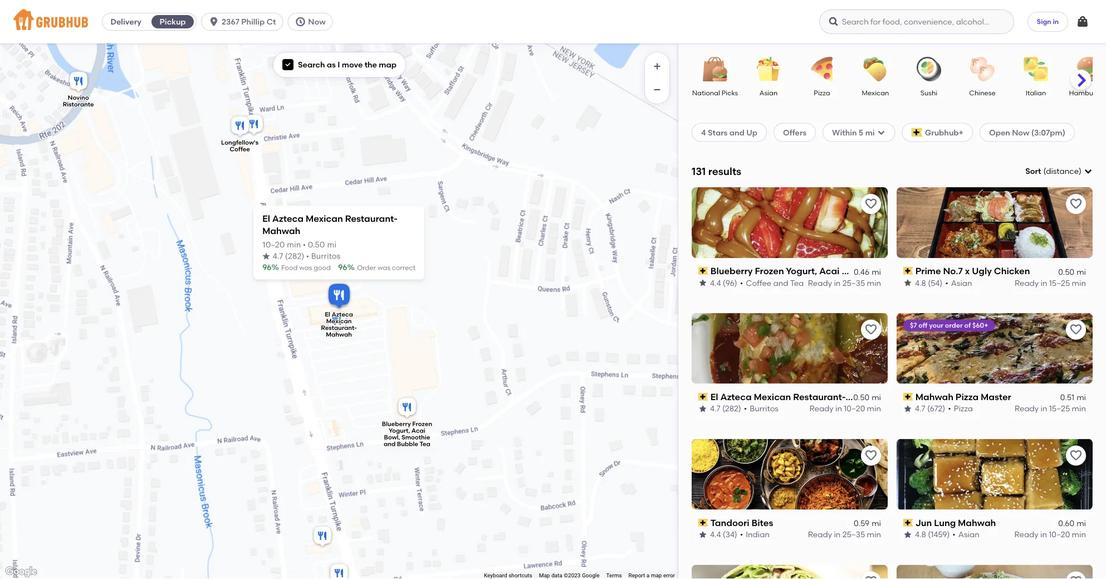Task type: vqa. For each thing, say whether or not it's contained in the screenshot.


Task type: describe. For each thing, give the bounding box(es) containing it.
10–20 for jun lung mahwah
[[1050, 530, 1071, 539]]

save this restaurant image for yogurt,
[[865, 197, 878, 211]]

mi for jun lung mahwah
[[1077, 518, 1087, 528]]

of
[[965, 321, 971, 329]]

save this restaurant button for prime no.7 x ugly chicken logo
[[1067, 194, 1087, 214]]

jun
[[916, 517, 933, 528]]

i
[[338, 60, 340, 69]]

was for 96 % food was good
[[299, 264, 312, 272]]

map
[[539, 572, 550, 579]]

bowl, inside blueberry frozen yogurt, acai bowl, smoothie and bubble tea
[[384, 433, 400, 441]]

azteca for el azteca mexican restaurant- mahwah
[[332, 311, 353, 318]]

subscription pass image for mahwah pizza master
[[904, 393, 914, 401]]

open
[[990, 128, 1011, 137]]

x
[[966, 265, 970, 276]]

good
[[314, 264, 331, 272]]

) for sort ( distance )
[[1080, 166, 1082, 176]]

1 vertical spatial save this restaurant image
[[1070, 323, 1083, 336]]

mi for prime no.7 x ugly chicken
[[1077, 267, 1087, 276]]

15–25 for mahwah pizza master
[[1050, 404, 1071, 413]]

move
[[342, 60, 363, 69]]

offers
[[784, 128, 807, 137]]

©2023
[[564, 572, 581, 579]]

4.7 for mahwah pizza master
[[916, 404, 926, 413]]

jun lung mahwah
[[916, 517, 997, 528]]

min for el azteca mexican restaurant-mahwah
[[867, 404, 882, 413]]

4
[[702, 128, 706, 137]]

burritos for 282
[[311, 252, 341, 260]]

% for 96 % order was correct
[[347, 263, 355, 272]]

4.7 inside map region
[[273, 252, 283, 260]]

map region
[[0, 21, 735, 579]]

open now (3:07pm)
[[990, 128, 1066, 137]]

96 for 96 % order was correct
[[338, 263, 347, 272]]

search as i move the map
[[298, 60, 397, 69]]

svg image inside the 2367 phillip ct button
[[208, 16, 220, 27]]

• asian for x
[[946, 278, 973, 287]]

no.7
[[944, 265, 963, 276]]

stars
[[708, 128, 728, 137]]

save this restaurant image for tandoori bites
[[865, 449, 878, 462]]

) for 4.7 ( 282 )
[[302, 252, 304, 260]]

jun lung mahwah  logo image
[[897, 439, 1093, 510]]

hamburger
[[1070, 89, 1107, 97]]

tea inside blueberry frozen yogurt, acai bowl, smoothie and bubble tea
[[420, 440, 431, 448]]

now button
[[288, 13, 338, 31]]

(672)
[[928, 404, 946, 413]]

off
[[919, 321, 928, 329]]

ready in 25–35 min for bites
[[809, 530, 882, 539]]

• burritos for 4.7 (282)
[[744, 404, 779, 413]]

jun lung mahwah image
[[328, 562, 351, 579]]

in inside button
[[1054, 17, 1059, 26]]

in for tandoori bites
[[834, 530, 841, 539]]

mexican for el azteca mexican restaurant-mahwah
[[754, 391, 792, 402]]

4.4 for tandoori bites
[[711, 530, 721, 539]]

svg image inside field
[[1084, 167, 1093, 176]]

(96)
[[723, 278, 738, 287]]

shortcuts
[[509, 572, 533, 579]]

ready in 15–25 min for mahwah pizza master
[[1015, 404, 1087, 413]]

4.7 (672)
[[916, 404, 946, 413]]

results
[[709, 165, 742, 177]]

tandoori bites image
[[312, 525, 334, 549]]

your
[[930, 321, 944, 329]]

131 results
[[692, 165, 742, 177]]

2367 phillip ct button
[[201, 13, 288, 31]]

svg image left search
[[285, 61, 291, 68]]

25–35 for frozen
[[843, 278, 866, 287]]

within 5 mi
[[833, 128, 875, 137]]

pizza for mahwah pizza master
[[956, 391, 979, 402]]

save this restaurant image for mahwah
[[1070, 449, 1083, 462]]

el azteca mexican restaurant-mahwah
[[711, 391, 884, 402]]

el azteca mexican restaurant-mahwah image
[[326, 282, 353, 311]]

min for jun lung mahwah
[[1073, 530, 1087, 539]]

2 svg image from the left
[[829, 16, 840, 27]]

was for 96 % order was correct
[[378, 264, 391, 272]]

chinese
[[970, 89, 996, 97]]

ristorante
[[63, 101, 94, 108]]

google image
[[3, 565, 40, 579]]

96 % order was correct
[[338, 263, 416, 272]]

1 horizontal spatial bubble
[[931, 265, 962, 276]]

yogurt, inside blueberry frozen yogurt, acai bowl, smoothie and bubble tea
[[389, 427, 410, 434]]

0 vertical spatial blueberry frozen yogurt, acai bowl, smoothie and bubble tea
[[711, 265, 980, 276]]

star icon image for jun lung mahwah
[[904, 530, 913, 539]]

• for mahwah
[[949, 404, 952, 413]]

azteca for el azteca mexican restaurant-mahwah
[[721, 391, 752, 402]]

(282)
[[723, 404, 742, 413]]

• for jun
[[953, 530, 956, 539]]

ready for mahwah pizza master
[[1015, 404, 1039, 413]]

0.50 for prime no.7 x ugly chicken
[[1059, 267, 1075, 276]]

2367 phillip ct
[[222, 17, 276, 26]]

1 horizontal spatial frozen
[[755, 265, 785, 276]]

correct
[[392, 264, 416, 272]]

report
[[629, 572, 645, 579]]

• for prime
[[946, 278, 949, 287]]

ct
[[267, 17, 276, 26]]

4.4 (34)
[[711, 530, 738, 539]]

search
[[298, 60, 325, 69]]

restaurant- for el azteca mexican restaurant-mahwah
[[794, 391, 846, 402]]

0 horizontal spatial map
[[379, 60, 397, 69]]

( for distance
[[1044, 166, 1047, 176]]

in for prime no.7 x ugly chicken
[[1041, 278, 1048, 287]]

0.51
[[1061, 393, 1075, 402]]

subscription pass image for jun lung mahwah
[[904, 519, 914, 527]]

report a map error link
[[629, 572, 675, 579]]

el for el azteca mexican restaurant- mahwah
[[325, 311, 330, 318]]

mahwah pizza master image
[[326, 310, 348, 334]]

el azteca mexican restaurant- mahwah 10–20 min • 0.50 mi
[[263, 213, 398, 249]]

min for prime no.7 x ugly chicken
[[1073, 278, 1087, 287]]

0.59 mi
[[854, 518, 882, 528]]

mahwah pizza master logo image
[[897, 313, 1093, 384]]

• for tandoori
[[741, 530, 744, 539]]

phillip
[[241, 17, 265, 26]]

star icon image for tandoori bites
[[699, 530, 708, 539]]

master
[[981, 391, 1012, 402]]

longfellow's coffee image
[[229, 115, 251, 139]]

tandoori bites logo image
[[692, 439, 888, 510]]

0.60
[[1059, 518, 1075, 528]]

food
[[281, 264, 298, 272]]

save this restaurant button for longfellow's coffee logo on the bottom of the page
[[1067, 571, 1087, 579]]

grubhub plus flag logo image
[[912, 128, 923, 137]]

4.7 for el azteca mexican restaurant-mahwah
[[711, 404, 721, 413]]

smoothie inside blueberry frozen yogurt, acai bowl, smoothie and bubble tea
[[402, 433, 430, 441]]

ready in 10–20 min for el azteca mexican restaurant-mahwah
[[810, 404, 882, 413]]

0.50 inside el azteca mexican restaurant- mahwah 10–20 min • 0.50 mi
[[308, 241, 325, 249]]

google
[[582, 572, 600, 579]]

save this restaurant image for prime no.7 x ugly chicken
[[1070, 197, 1083, 211]]

blueberry frozen yogurt, acai bowl, smoothie and bubble tea inside map region
[[382, 420, 432, 448]]

azteca for el azteca mexican restaurant- mahwah 10–20 min • 0.50 mi
[[272, 213, 304, 224]]

in for el azteca mexican restaurant-mahwah
[[836, 404, 843, 413]]

0.50 mi for el azteca mexican restaurant-mahwah
[[854, 393, 882, 402]]

$60+
[[973, 321, 989, 329]]

mi inside el azteca mexican restaurant- mahwah 10–20 min • 0.50 mi
[[327, 241, 337, 249]]

blueberry inside map region
[[382, 420, 411, 428]]

keyboard
[[484, 572, 508, 579]]

96 % food was good
[[263, 263, 331, 272]]

acai inside blueberry frozen yogurt, acai bowl, smoothie and bubble tea
[[412, 427, 426, 434]]

the
[[365, 60, 377, 69]]

$7
[[911, 321, 918, 329]]

a
[[647, 572, 650, 579]]

map data ©2023 google
[[539, 572, 600, 579]]

mahwah for el azteca mexican restaurant- mahwah
[[326, 331, 352, 338]]

subscription pass image for tandoori bites
[[699, 519, 709, 527]]

data
[[552, 572, 563, 579]]

1 vertical spatial tea
[[791, 278, 804, 287]]

282
[[288, 252, 302, 260]]

keyboard shortcuts
[[484, 572, 533, 579]]

pizza for • pizza
[[955, 404, 974, 413]]

ready in 10–20 min for jun lung mahwah
[[1015, 530, 1087, 539]]

ugly
[[973, 265, 992, 276]]

( for 282
[[285, 252, 288, 260]]

save this restaurant button for chicken & rib crib logo
[[862, 571, 882, 579]]

• burritos for 282
[[306, 252, 341, 260]]

subscription pass image for el azteca mexican restaurant-mahwah
[[699, 393, 709, 401]]

lung
[[935, 517, 956, 528]]

terms link
[[607, 572, 622, 579]]

novino ristorante image
[[67, 70, 90, 94]]

0 vertical spatial yogurt,
[[786, 265, 818, 276]]

now inside now "button"
[[308, 17, 326, 26]]

10–20 for el azteca mexican restaurant-mahwah
[[844, 404, 866, 413]]

1 horizontal spatial map
[[651, 572, 662, 579]]

131
[[692, 165, 706, 177]]

sushi
[[921, 89, 938, 97]]

restaurant- for el azteca mexican restaurant- mahwah
[[321, 324, 357, 332]]

burritos for 4.7 (282)
[[750, 404, 779, 413]]

ready for el azteca mexican restaurant-mahwah
[[810, 404, 834, 413]]

4.7 (282)
[[711, 404, 742, 413]]

(1459)
[[929, 530, 950, 539]]

4.4 for blueberry frozen yogurt, acai bowl, smoothie and bubble tea
[[711, 278, 721, 287]]

ready for tandoori bites
[[809, 530, 833, 539]]

ready for jun lung mahwah
[[1015, 530, 1039, 539]]

mahwah for el azteca mexican restaurant- mahwah 10–20 min • 0.50 mi
[[263, 225, 301, 236]]

0 vertical spatial asian
[[760, 89, 778, 97]]

tandoori bites
[[711, 517, 774, 528]]

and inside blueberry frozen yogurt, acai bowl, smoothie and bubble tea
[[384, 440, 396, 448]]

keyboard shortcuts button
[[484, 572, 533, 579]]

as
[[327, 60, 336, 69]]

2367
[[222, 17, 240, 26]]

4.4 (96)
[[711, 278, 738, 287]]



Task type: locate. For each thing, give the bounding box(es) containing it.
• burritos
[[306, 252, 341, 260], [744, 404, 779, 413]]

4.4 left (34)
[[711, 530, 721, 539]]

1 horizontal spatial acai
[[820, 265, 840, 276]]

0 horizontal spatial 10–20
[[263, 241, 285, 249]]

• burritos right (282)
[[744, 404, 779, 413]]

% left order
[[347, 263, 355, 272]]

none field containing sort
[[1026, 166, 1093, 177]]

bites
[[752, 517, 774, 528]]

1 vertical spatial blueberry frozen yogurt, acai bowl, smoothie and bubble tea
[[382, 420, 432, 448]]

(34)
[[723, 530, 738, 539]]

indian
[[746, 530, 770, 539]]

asian down asian image
[[760, 89, 778, 97]]

ready in 15–25 min down "chicken"
[[1015, 278, 1087, 287]]

1 horizontal spatial bowl,
[[842, 265, 866, 276]]

coffee for •
[[746, 278, 772, 287]]

1 4.4 from the top
[[711, 278, 721, 287]]

sushi image
[[910, 57, 949, 81]]

• up '4.7 ( 282 )'
[[303, 241, 306, 249]]

ready
[[809, 278, 833, 287], [1015, 278, 1039, 287], [810, 404, 834, 413], [1015, 404, 1039, 413], [809, 530, 833, 539], [1015, 530, 1039, 539]]

sort
[[1026, 166, 1042, 176]]

1 ready in 15–25 min from the top
[[1015, 278, 1087, 287]]

coffee down longfellow's coffee image
[[230, 145, 250, 153]]

1 vertical spatial 4.4
[[711, 530, 721, 539]]

1 25–35 from the top
[[843, 278, 866, 287]]

ready in 15–25 min
[[1015, 278, 1087, 287], [1015, 404, 1087, 413]]

4.8 (54)
[[916, 278, 943, 287]]

was right order
[[378, 264, 391, 272]]

0 horizontal spatial (
[[285, 252, 288, 260]]

) up 96 % food was good
[[302, 252, 304, 260]]

0 vertical spatial ready in 10–20 min
[[810, 404, 882, 413]]

asian
[[760, 89, 778, 97], [952, 278, 973, 287], [959, 530, 980, 539]]

in
[[1054, 17, 1059, 26], [834, 278, 841, 287], [1041, 278, 1048, 287], [836, 404, 843, 413], [1041, 404, 1048, 413], [834, 530, 841, 539], [1041, 530, 1048, 539]]

Search for food, convenience, alcohol... search field
[[820, 9, 1015, 34]]

• for el
[[744, 404, 747, 413]]

pickup button
[[149, 13, 196, 31]]

bubble inside blueberry frozen yogurt, acai bowl, smoothie and bubble tea
[[397, 440, 419, 448]]

96 for 96 % food was good
[[263, 263, 272, 272]]

1 ready in 25–35 min from the top
[[809, 278, 882, 287]]

mexican down prime no.7 x ugly chicken image
[[326, 317, 352, 325]]

) inside field
[[1080, 166, 1082, 176]]

1 vertical spatial coffee
[[746, 278, 772, 287]]

1 horizontal spatial ready in 10–20 min
[[1015, 530, 1087, 539]]

restaurant- for el azteca mexican restaurant- mahwah 10–20 min • 0.50 mi
[[345, 213, 398, 224]]

blueberry frozen yogurt, acai bowl, smoothie and bubble tea image
[[396, 396, 419, 420]]

longfellow's
[[221, 139, 259, 146]]

save this restaurant image
[[1070, 197, 1083, 211], [1070, 323, 1083, 336], [865, 449, 878, 462]]

1 horizontal spatial yogurt,
[[786, 265, 818, 276]]

coffee right (96)
[[746, 278, 772, 287]]

mi for blueberry frozen yogurt, acai bowl, smoothie and bubble tea
[[872, 267, 882, 276]]

2 vertical spatial 10–20
[[1050, 530, 1071, 539]]

4.7 right rating image
[[273, 252, 283, 260]]

ready in 10–20 min down el azteca mexican restaurant-mahwah
[[810, 404, 882, 413]]

1 vertical spatial smoothie
[[402, 433, 430, 441]]

1 vertical spatial ready in 10–20 min
[[1015, 530, 1087, 539]]

• down jun lung mahwah
[[953, 530, 956, 539]]

0 vertical spatial smoothie
[[868, 265, 910, 276]]

2 horizontal spatial 4.7
[[916, 404, 926, 413]]

pizza down pizza image
[[814, 89, 831, 97]]

prime no.7 x ugly chicken logo image
[[897, 187, 1093, 258]]

) inside map region
[[302, 252, 304, 260]]

chinese image
[[964, 57, 1003, 81]]

0 vertical spatial )
[[1080, 166, 1082, 176]]

map right a
[[651, 572, 662, 579]]

hamburgers image
[[1071, 57, 1107, 81]]

was down the 282
[[299, 264, 312, 272]]

azteca
[[272, 213, 304, 224], [332, 311, 353, 318], [721, 391, 752, 402]]

•
[[303, 241, 306, 249], [306, 252, 309, 260], [741, 278, 744, 287], [946, 278, 949, 287], [744, 404, 747, 413], [949, 404, 952, 413], [741, 530, 744, 539], [953, 530, 956, 539]]

tandoori
[[711, 517, 750, 528]]

plus icon image
[[652, 61, 663, 72]]

• inside el azteca mexican restaurant- mahwah 10–20 min • 0.50 mi
[[303, 241, 306, 249]]

svg image
[[208, 16, 220, 27], [829, 16, 840, 27]]

4.8 for jun lung mahwah
[[916, 530, 927, 539]]

acai left 0.46
[[820, 265, 840, 276]]

subscription pass image left 'prime'
[[904, 267, 914, 275]]

1 svg image from the left
[[208, 16, 220, 27]]

minus icon image
[[652, 84, 663, 95]]

1 vertical spatial 10–20
[[844, 404, 866, 413]]

azteca inside el azteca mexican restaurant- mahwah
[[332, 311, 353, 318]]

0 horizontal spatial yogurt,
[[389, 427, 410, 434]]

national picks image
[[696, 57, 735, 81]]

asian for jun
[[959, 530, 980, 539]]

0 horizontal spatial burritos
[[311, 252, 341, 260]]

el inside el azteca mexican restaurant- mahwah
[[325, 311, 330, 318]]

acai down the blueberry frozen yogurt, acai bowl, smoothie and bubble tea image
[[412, 427, 426, 434]]

2 96 from the left
[[338, 263, 347, 272]]

pizza
[[814, 89, 831, 97], [956, 391, 979, 402], [955, 404, 974, 413]]

star icon image left 4.4 (96)
[[699, 278, 708, 287]]

0 vertical spatial acai
[[820, 265, 840, 276]]

1 vertical spatial )
[[302, 252, 304, 260]]

2 horizontal spatial tea
[[964, 265, 980, 276]]

0 vertical spatial pizza
[[814, 89, 831, 97]]

picks
[[722, 89, 739, 97]]

1 4.8 from the top
[[916, 278, 927, 287]]

0 vertical spatial 15–25
[[1050, 278, 1071, 287]]

2 % from the left
[[347, 263, 355, 272]]

restaurant-
[[345, 213, 398, 224], [321, 324, 357, 332], [794, 391, 846, 402]]

• right (96)
[[741, 278, 744, 287]]

0.60 mi
[[1059, 518, 1087, 528]]

mi
[[866, 128, 875, 137], [327, 241, 337, 249], [872, 267, 882, 276], [1077, 267, 1087, 276], [872, 393, 882, 402], [1077, 393, 1087, 402], [872, 518, 882, 528], [1077, 518, 1087, 528]]

subscription pass image
[[904, 267, 914, 275], [699, 519, 709, 527], [904, 519, 914, 527]]

0 vertical spatial 0.50
[[308, 241, 325, 249]]

0.50 mi for prime no.7 x ugly chicken
[[1059, 267, 1087, 276]]

(54)
[[929, 278, 943, 287]]

mexican inside el azteca mexican restaurant- mahwah
[[326, 317, 352, 325]]

% left food
[[272, 263, 279, 272]]

( inside map region
[[285, 252, 288, 260]]

star icon image left 4.7 (672) at the right bottom
[[904, 404, 913, 413]]

order
[[946, 321, 963, 329]]

2 vertical spatial el
[[711, 391, 719, 402]]

1 horizontal spatial now
[[1013, 128, 1030, 137]]

mahwah inside el azteca mexican restaurant- mahwah
[[326, 331, 352, 338]]

bubble
[[931, 265, 962, 276], [397, 440, 419, 448]]

0 vertical spatial 0.50 mi
[[1059, 267, 1087, 276]]

0 vertical spatial 4.4
[[711, 278, 721, 287]]

pizza up • pizza
[[956, 391, 979, 402]]

chicken & rib crib image
[[243, 113, 265, 137]]

save this restaurant button for jun lung mahwah  logo
[[1067, 446, 1087, 466]]

1 vertical spatial 15–25
[[1050, 404, 1071, 413]]

yogurt, down the blueberry frozen yogurt, acai bowl, smoothie and bubble tea image
[[389, 427, 410, 434]]

0 vertical spatial coffee
[[230, 145, 250, 153]]

1 horizontal spatial 10–20
[[844, 404, 866, 413]]

2 15–25 from the top
[[1050, 404, 1071, 413]]

ready in 10–20 min down '0.60'
[[1015, 530, 1087, 539]]

save this restaurant button for blueberry frozen yogurt, acai bowl, smoothie and bubble tea  logo
[[862, 194, 882, 214]]

yogurt,
[[786, 265, 818, 276], [389, 427, 410, 434]]

25–35 for bites
[[843, 530, 866, 539]]

burritos right (282)
[[750, 404, 779, 413]]

( right sort
[[1044, 166, 1047, 176]]

star icon image for blueberry frozen yogurt, acai bowl, smoothie and bubble tea
[[699, 278, 708, 287]]

longfellow's coffee
[[221, 139, 259, 153]]

0 horizontal spatial svg image
[[208, 16, 220, 27]]

2 ready in 25–35 min from the top
[[809, 530, 882, 539]]

1 vertical spatial bowl,
[[384, 433, 400, 441]]

0 vertical spatial (
[[1044, 166, 1047, 176]]

1 horizontal spatial svg image
[[829, 16, 840, 27]]

2 vertical spatial save this restaurant image
[[865, 449, 878, 462]]

0 horizontal spatial ready in 10–20 min
[[810, 404, 882, 413]]

subscription pass image
[[699, 267, 709, 275], [699, 393, 709, 401], [904, 393, 914, 401]]

1 vertical spatial el
[[325, 311, 330, 318]]

in for jun lung mahwah
[[1041, 530, 1048, 539]]

longfellow's coffee logo image
[[897, 565, 1093, 579]]

svg image up pizza image
[[829, 16, 840, 27]]

el
[[263, 213, 270, 224], [325, 311, 330, 318], [711, 391, 719, 402]]

svg image right "distance" at the top
[[1084, 167, 1093, 176]]

blueberry frozen yogurt, acai bowl, smoothie and bubble tea  logo image
[[692, 187, 888, 258]]

1 vertical spatial bubble
[[397, 440, 419, 448]]

novino ristorante
[[63, 94, 94, 108]]

( up food
[[285, 252, 288, 260]]

0 horizontal spatial 96
[[263, 263, 272, 272]]

2 4.4 from the top
[[711, 530, 721, 539]]

96 down rating image
[[263, 263, 272, 272]]

tea
[[964, 265, 980, 276], [791, 278, 804, 287], [420, 440, 431, 448]]

main navigation navigation
[[0, 0, 1107, 43]]

2 horizontal spatial azteca
[[721, 391, 752, 402]]

( inside field
[[1044, 166, 1047, 176]]

1 horizontal spatial azteca
[[332, 311, 353, 318]]

1 96 from the left
[[263, 263, 272, 272]]

mexican down mexican image
[[862, 89, 890, 97]]

96 right good
[[338, 263, 347, 272]]

1 horizontal spatial smoothie
[[868, 265, 910, 276]]

subscription pass image for blueberry frozen yogurt, acai bowl, smoothie and bubble tea
[[699, 267, 709, 275]]

prime
[[916, 265, 942, 276]]

25–35 down 0.59
[[843, 530, 866, 539]]

2 vertical spatial restaurant-
[[794, 391, 846, 402]]

mexican image
[[857, 57, 896, 81]]

2 horizontal spatial 10–20
[[1050, 530, 1071, 539]]

0.46 mi
[[854, 267, 882, 276]]

0 horizontal spatial 0.50 mi
[[854, 393, 882, 402]]

save this restaurant button for tandoori bites logo
[[862, 446, 882, 466]]

1 horizontal spatial coffee
[[746, 278, 772, 287]]

sign in button
[[1028, 12, 1069, 32]]

2 vertical spatial 0.50
[[854, 393, 870, 402]]

0 vertical spatial • asian
[[946, 278, 973, 287]]

min inside el azteca mexican restaurant- mahwah 10–20 min • 0.50 mi
[[287, 241, 301, 249]]

% for 96 % food was good
[[272, 263, 279, 272]]

now
[[308, 17, 326, 26], [1013, 128, 1030, 137]]

acai
[[820, 265, 840, 276], [412, 427, 426, 434]]

national picks
[[693, 89, 739, 97]]

min for mahwah pizza master
[[1073, 404, 1087, 413]]

min for tandoori bites
[[867, 530, 882, 539]]

was inside 96 % order was correct
[[378, 264, 391, 272]]

0.50
[[308, 241, 325, 249], [1059, 267, 1075, 276], [854, 393, 870, 402]]

was inside 96 % food was good
[[299, 264, 312, 272]]

0 horizontal spatial azteca
[[272, 213, 304, 224]]

asian image
[[750, 57, 789, 81]]

1 % from the left
[[272, 263, 279, 272]]

ready in 15–25 min for prime no.7 x ugly chicken
[[1015, 278, 1087, 287]]

in for blueberry frozen yogurt, acai bowl, smoothie and bubble tea
[[834, 278, 841, 287]]

• burritos inside map region
[[306, 252, 341, 260]]

10–20
[[263, 241, 285, 249], [844, 404, 866, 413], [1050, 530, 1071, 539]]

mi for el azteca mexican restaurant-mahwah
[[872, 393, 882, 402]]

rating image
[[263, 252, 270, 260]]

save this restaurant image for mexican
[[865, 323, 878, 336]]

2 4.8 from the top
[[916, 530, 927, 539]]

ready for prime no.7 x ugly chicken
[[1015, 278, 1039, 287]]

1 vertical spatial azteca
[[332, 311, 353, 318]]

1 horizontal spatial • burritos
[[744, 404, 779, 413]]

• asian down jun lung mahwah
[[953, 530, 980, 539]]

• right (282)
[[744, 404, 747, 413]]

0 vertical spatial 25–35
[[843, 278, 866, 287]]

ready in 15–25 min down 0.51
[[1015, 404, 1087, 413]]

1 vertical spatial acai
[[412, 427, 426, 434]]

map right the
[[379, 60, 397, 69]]

0.50 for el azteca mexican restaurant-mahwah
[[854, 393, 870, 402]]

star icon image left 4.8 (1459) in the right of the page
[[904, 530, 913, 539]]

2 was from the left
[[378, 264, 391, 272]]

1 vertical spatial restaurant-
[[321, 324, 357, 332]]

smoothie left 'prime'
[[868, 265, 910, 276]]

save this restaurant button
[[862, 194, 882, 214], [1067, 194, 1087, 214], [862, 320, 882, 340], [1067, 320, 1087, 340], [862, 446, 882, 466], [1067, 446, 1087, 466], [862, 571, 882, 579], [1067, 571, 1087, 579]]

1 horizontal spatial was
[[378, 264, 391, 272]]

2 vertical spatial pizza
[[955, 404, 974, 413]]

25–35 down 0.46
[[843, 278, 866, 287]]

1 horizontal spatial 0.50 mi
[[1059, 267, 1087, 276]]

1 horizontal spatial blueberry frozen yogurt, acai bowl, smoothie and bubble tea
[[711, 265, 980, 276]]

mexican inside el azteca mexican restaurant- mahwah 10–20 min • 0.50 mi
[[306, 213, 343, 224]]

0 vertical spatial azteca
[[272, 213, 304, 224]]

star icon image left 4.8 (54) on the top right
[[904, 278, 913, 287]]

mi for mahwah pizza master
[[1077, 393, 1087, 402]]

pizza image
[[803, 57, 842, 81]]

1 vertical spatial 0.50
[[1059, 267, 1075, 276]]

subscription pass image left jun
[[904, 519, 914, 527]]

0.50 mi
[[1059, 267, 1087, 276], [854, 393, 882, 402]]

national
[[693, 89, 721, 97]]

coffee for longfellow's
[[230, 145, 250, 153]]

• burritos up good
[[306, 252, 341, 260]]

1 vertical spatial 4.8
[[916, 530, 927, 539]]

) right sort
[[1080, 166, 1082, 176]]

svg image right 5
[[878, 128, 886, 137]]

$7 off your order of $60+
[[911, 321, 989, 329]]

0 horizontal spatial %
[[272, 263, 279, 272]]

1 vertical spatial burritos
[[750, 404, 779, 413]]

• asian down no.7
[[946, 278, 973, 287]]

svg image inside now "button"
[[295, 16, 306, 27]]

2 ready in 15–25 min from the top
[[1015, 404, 1087, 413]]

0 horizontal spatial )
[[302, 252, 304, 260]]

coffee inside longfellow's coffee
[[230, 145, 250, 153]]

frozen inside blueberry frozen yogurt, acai bowl, smoothie and bubble tea
[[413, 420, 432, 428]]

• right the 282
[[306, 252, 309, 260]]

1 vertical spatial (
[[285, 252, 288, 260]]

1 horizontal spatial 4.7
[[711, 404, 721, 413]]

1 horizontal spatial burritos
[[750, 404, 779, 413]]

4.8 for prime no.7 x ugly chicken
[[916, 278, 927, 287]]

0.51 mi
[[1061, 393, 1087, 402]]

mexican up good
[[306, 213, 343, 224]]

delivery
[[111, 17, 141, 26]]

save this restaurant button for el azteca mexican restaurant-mahwah logo
[[862, 320, 882, 340]]

mexican down el azteca mexican restaurant-mahwah logo
[[754, 391, 792, 402]]

pizza down mahwah pizza master
[[955, 404, 974, 413]]

1 vertical spatial 25–35
[[843, 530, 866, 539]]

azteca inside el azteca mexican restaurant- mahwah 10–20 min • 0.50 mi
[[272, 213, 304, 224]]

mahwah pizza master
[[916, 391, 1012, 402]]

star icon image for mahwah pizza master
[[904, 404, 913, 413]]

mexican for el azteca mexican restaurant- mahwah 10–20 min • 0.50 mi
[[306, 213, 343, 224]]

• right (672)
[[949, 404, 952, 413]]

None field
[[1026, 166, 1093, 177]]

ready in 25–35 min down 0.59
[[809, 530, 882, 539]]

restaurant- inside el azteca mexican restaurant- mahwah 10–20 min • 0.50 mi
[[345, 213, 398, 224]]

1 vertical spatial 0.50 mi
[[854, 393, 882, 402]]

el azteca mexican restaurant-mahwah logo image
[[692, 313, 888, 384]]

• coffee and tea
[[741, 278, 804, 287]]

4.7 left (672)
[[916, 404, 926, 413]]

blueberry frozen yogurt, acai bowl, smoothie and bubble tea
[[711, 265, 980, 276], [382, 420, 432, 448]]

0 vertical spatial ready in 25–35 min
[[809, 278, 882, 287]]

star icon image
[[699, 278, 708, 287], [904, 278, 913, 287], [699, 404, 708, 413], [904, 404, 913, 413], [699, 530, 708, 539], [904, 530, 913, 539]]

1 vertical spatial ready in 25–35 min
[[809, 530, 882, 539]]

italian image
[[1017, 57, 1056, 81]]

star icon image left 4.4 (34)
[[699, 530, 708, 539]]

1 vertical spatial map
[[651, 572, 662, 579]]

bubble down the blueberry frozen yogurt, acai bowl, smoothie and bubble tea image
[[397, 440, 419, 448]]

4.4 left (96)
[[711, 278, 721, 287]]

within
[[833, 128, 857, 137]]

burritos up good
[[311, 252, 341, 260]]

mahwah
[[263, 225, 301, 236], [326, 331, 352, 338], [846, 391, 884, 402], [916, 391, 954, 402], [959, 517, 997, 528]]

sign
[[1038, 17, 1052, 26]]

pickup
[[160, 17, 186, 26]]

0 horizontal spatial was
[[299, 264, 312, 272]]

in for mahwah pizza master
[[1041, 404, 1048, 413]]

2 vertical spatial tea
[[420, 440, 431, 448]]

0 horizontal spatial 4.7
[[273, 252, 283, 260]]

svg image right ct
[[295, 16, 306, 27]]

mahwah inside el azteca mexican restaurant- mahwah 10–20 min • 0.50 mi
[[263, 225, 301, 236]]

• right the (54)
[[946, 278, 949, 287]]

mexican for el azteca mexican restaurant- mahwah
[[326, 317, 352, 325]]

error
[[664, 572, 675, 579]]

4.8 (1459)
[[916, 530, 950, 539]]

delivery button
[[103, 13, 149, 31]]

2 vertical spatial azteca
[[721, 391, 752, 402]]

0 horizontal spatial 0.50
[[308, 241, 325, 249]]

0 horizontal spatial el
[[263, 213, 270, 224]]

10–20 inside el azteca mexican restaurant- mahwah 10–20 min • 0.50 mi
[[263, 241, 285, 249]]

2 25–35 from the top
[[843, 530, 866, 539]]

star icon image left '4.7 (282)'
[[699, 404, 708, 413]]

save this restaurant image
[[865, 197, 878, 211], [865, 323, 878, 336], [1070, 449, 1083, 462], [865, 575, 878, 579], [1070, 575, 1083, 579]]

0 horizontal spatial bowl,
[[384, 433, 400, 441]]

el for el azteca mexican restaurant-mahwah
[[711, 391, 719, 402]]

1 vertical spatial yogurt,
[[389, 427, 410, 434]]

mi for tandoori bites
[[872, 518, 882, 528]]

sort ( distance )
[[1026, 166, 1082, 176]]

svg image
[[1077, 15, 1090, 28], [295, 16, 306, 27], [285, 61, 291, 68], [878, 128, 886, 137], [1084, 167, 1093, 176]]

1 horizontal spatial 96
[[338, 263, 347, 272]]

1 vertical spatial pizza
[[956, 391, 979, 402]]

novino
[[68, 94, 89, 102]]

star icon image for el azteca mexican restaurant-mahwah
[[699, 404, 708, 413]]

asian down jun lung mahwah
[[959, 530, 980, 539]]

2 horizontal spatial el
[[711, 391, 719, 402]]

chicken & rib crib logo image
[[692, 565, 888, 579]]

coffee
[[230, 145, 250, 153], [746, 278, 772, 287]]

distance
[[1047, 166, 1080, 176]]

(3:07pm)
[[1032, 128, 1066, 137]]

subscription pass image left tandoori
[[699, 519, 709, 527]]

frozen
[[755, 265, 785, 276], [413, 420, 432, 428]]

2 vertical spatial asian
[[959, 530, 980, 539]]

25–35
[[843, 278, 866, 287], [843, 530, 866, 539]]

• right (34)
[[741, 530, 744, 539]]

0 vertical spatial blueberry
[[711, 265, 753, 276]]

• for blueberry
[[741, 278, 744, 287]]

4.7 ( 282 )
[[273, 252, 304, 260]]

• asian for mahwah
[[953, 530, 980, 539]]

4.8 down 'prime'
[[916, 278, 927, 287]]

1 vertical spatial asian
[[952, 278, 973, 287]]

prime no.7 x ugly chicken image
[[328, 287, 351, 311]]

ready in 25–35 min down 0.46
[[809, 278, 882, 287]]

ready in 25–35 min for frozen
[[809, 278, 882, 287]]

4.7 left (282)
[[711, 404, 721, 413]]

bubble up the (54)
[[931, 265, 962, 276]]

1 vertical spatial • burritos
[[744, 404, 779, 413]]

report a map error
[[629, 572, 675, 579]]

ready for blueberry frozen yogurt, acai bowl, smoothie and bubble tea
[[809, 278, 833, 287]]

now right open
[[1013, 128, 1030, 137]]

el inside el azteca mexican restaurant- mahwah 10–20 min • 0.50 mi
[[263, 213, 270, 224]]

15–25 for prime no.7 x ugly chicken
[[1050, 278, 1071, 287]]

0 vertical spatial ready in 15–25 min
[[1015, 278, 1087, 287]]

svg image right sign in button
[[1077, 15, 1090, 28]]

ready in 10–20 min
[[810, 404, 882, 413], [1015, 530, 1087, 539]]

asian for prime
[[952, 278, 973, 287]]

0 vertical spatial tea
[[964, 265, 980, 276]]

1 15–25 from the top
[[1050, 278, 1071, 287]]

1 vertical spatial blueberry
[[382, 420, 411, 428]]

chicken
[[995, 265, 1031, 276]]

0 horizontal spatial tea
[[420, 440, 431, 448]]

1 horizontal spatial %
[[347, 263, 355, 272]]

italian
[[1026, 89, 1047, 97]]

0 vertical spatial bowl,
[[842, 265, 866, 276]]

0.59
[[854, 518, 870, 528]]

prime no.7 x ugly chicken
[[916, 265, 1031, 276]]

yogurt, up • coffee and tea
[[786, 265, 818, 276]]

4 stars and up
[[702, 128, 758, 137]]

el for el azteca mexican restaurant- mahwah 10–20 min • 0.50 mi
[[263, 213, 270, 224]]

now up search
[[308, 17, 326, 26]]

subscription pass image for prime no.7 x ugly chicken
[[904, 267, 914, 275]]

96
[[263, 263, 272, 272], [338, 263, 347, 272]]

svg image left 2367
[[208, 16, 220, 27]]

bowl,
[[842, 265, 866, 276], [384, 433, 400, 441]]

1 was from the left
[[299, 264, 312, 272]]

smoothie down the blueberry frozen yogurt, acai bowl, smoothie and bubble tea image
[[402, 433, 430, 441]]

burritos inside map region
[[311, 252, 341, 260]]

star icon image for prime no.7 x ugly chicken
[[904, 278, 913, 287]]

asian down x
[[952, 278, 973, 287]]

4.8 down jun
[[916, 530, 927, 539]]



